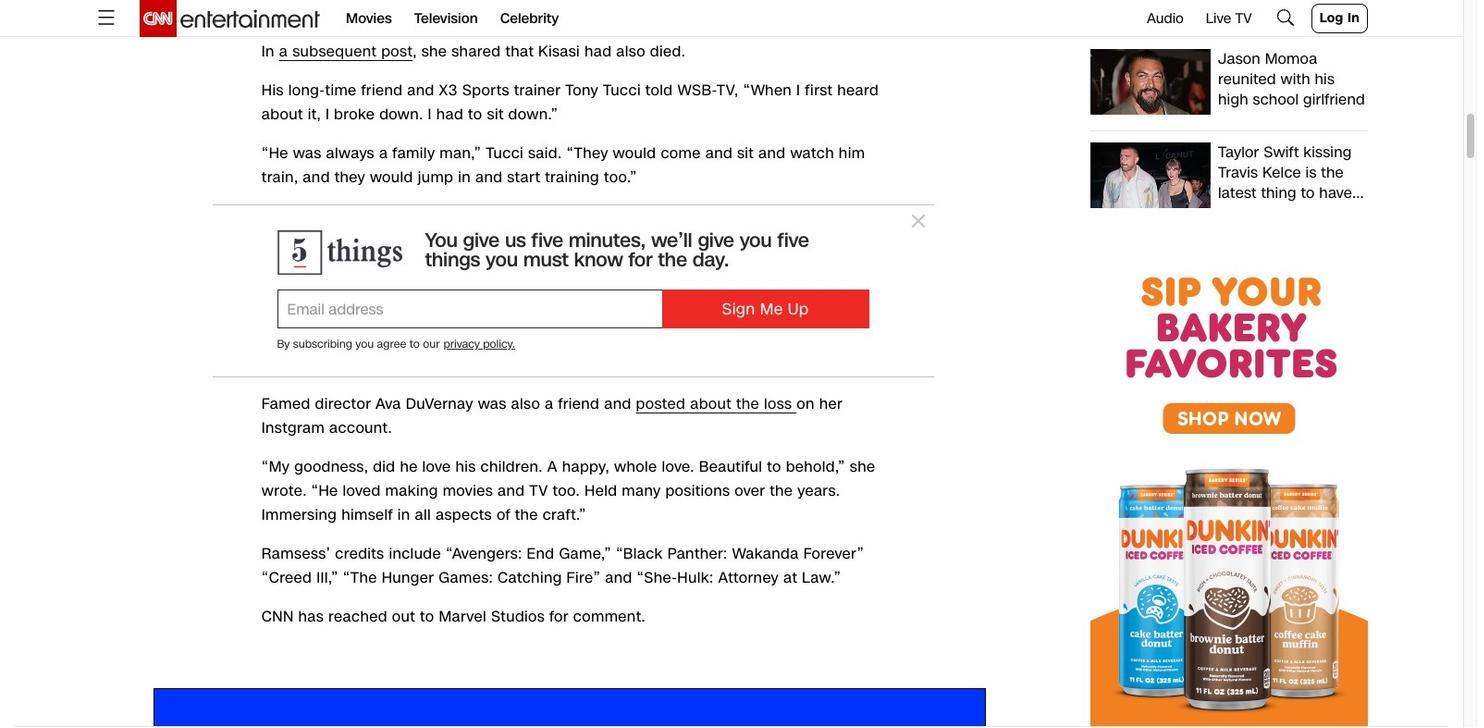 Task type: locate. For each thing, give the bounding box(es) containing it.
celebrity link
[[500, 0, 559, 37]]

also up "children."
[[511, 393, 540, 415]]

train,
[[262, 167, 298, 188]]

1 horizontal spatial tv
[[1235, 9, 1252, 28]]

making
[[385, 480, 438, 501]]

for inside you give us five minutes, we'll give you five things you must know for the day.
[[629, 246, 652, 274]]

0 horizontal spatial five
[[531, 227, 563, 255]]

jason
[[1218, 48, 1261, 69]]

in left the all
[[398, 504, 410, 526]]

television link
[[414, 0, 478, 37]]

his up movies
[[456, 456, 476, 477]]

"he up train,
[[262, 143, 288, 164]]

reunited
[[1218, 68, 1276, 90]]

up
[[788, 298, 809, 320]]

behold,"
[[786, 456, 845, 477]]

0 horizontal spatial friend
[[361, 80, 403, 101]]

tv
[[1235, 9, 1252, 28], [529, 480, 548, 501]]

you left must
[[486, 246, 518, 274]]

1 vertical spatial was
[[478, 393, 507, 415]]

and
[[407, 80, 434, 101], [705, 143, 733, 164], [759, 143, 786, 164], [303, 167, 330, 188], [475, 167, 503, 188], [604, 393, 631, 415], [498, 480, 525, 501], [605, 567, 632, 588]]

in up his
[[262, 41, 275, 62]]

0 vertical spatial in
[[458, 167, 471, 188]]

tv left too.
[[529, 480, 548, 501]]

tv right live
[[1235, 9, 1252, 28]]

audio
[[1147, 9, 1184, 28]]

1 vertical spatial friend
[[558, 393, 600, 415]]

a
[[547, 456, 558, 477]]

1 horizontal spatial five
[[777, 227, 809, 255]]

a left family
[[379, 143, 388, 164]]

0 vertical spatial also
[[616, 41, 646, 62]]

she
[[421, 41, 447, 62], [850, 456, 875, 477]]

in
[[458, 167, 471, 188], [398, 504, 410, 526]]

1 vertical spatial about
[[690, 393, 732, 415]]

for right know at the left top of the page
[[629, 246, 652, 274]]

0 vertical spatial his
[[1315, 68, 1335, 90]]

1 horizontal spatial sit
[[737, 143, 754, 164]]

about right posted
[[690, 393, 732, 415]]

love.
[[662, 456, 695, 477]]

0 horizontal spatial was
[[293, 143, 322, 164]]

0 horizontal spatial "he
[[262, 143, 288, 164]]

the right 'is'
[[1321, 162, 1344, 183]]

start
[[507, 167, 540, 188]]

cnn has reached out to marvel studios for comment.
[[262, 606, 646, 627]]

1 horizontal spatial she
[[850, 456, 875, 477]]

friend up down.
[[361, 80, 403, 101]]

subsequent
[[292, 41, 377, 62]]

the left the loss
[[736, 393, 759, 415]]

would down family
[[370, 167, 413, 188]]

0 horizontal spatial also
[[511, 393, 540, 415]]

had right kisasi
[[585, 41, 612, 62]]

sit right come
[[737, 143, 754, 164]]

1 horizontal spatial in
[[458, 167, 471, 188]]

sign me up button
[[662, 290, 869, 329]]

give left us
[[463, 227, 499, 255]]

a up his
[[279, 41, 288, 62]]

2 horizontal spatial i
[[796, 80, 800, 101]]

0 vertical spatial "he
[[262, 143, 288, 164]]

1 vertical spatial tucci
[[486, 143, 524, 164]]

know
[[574, 246, 623, 274]]

0 vertical spatial friend
[[361, 80, 403, 101]]

give
[[463, 227, 499, 255], [698, 227, 734, 255]]

his right 'with'
[[1315, 68, 1335, 90]]

she right the behold,"
[[850, 456, 875, 477]]

tucci
[[603, 80, 641, 101], [486, 143, 524, 164]]

1 vertical spatial tv
[[529, 480, 548, 501]]

was inside "he was always a family man," tucci said. "they would come and sit and watch him train, and they would jump in and start training too."
[[293, 143, 322, 164]]

girlfriend
[[1303, 89, 1365, 110]]

Email address email field
[[277, 290, 662, 329]]

our
[[423, 337, 440, 352]]

1 horizontal spatial had
[[585, 41, 612, 62]]

tucci left told on the left of the page
[[603, 80, 641, 101]]

to
[[468, 104, 482, 125], [1301, 182, 1315, 203], [410, 337, 420, 352], [767, 456, 781, 477], [420, 606, 434, 627]]

1 horizontal spatial tucci
[[603, 80, 641, 101]]

you
[[740, 227, 772, 255], [486, 246, 518, 274], [355, 337, 374, 352]]

she right ','
[[421, 41, 447, 62]]

family
[[392, 143, 435, 164]]

and right come
[[705, 143, 733, 164]]

tucci up start
[[486, 143, 524, 164]]

1 horizontal spatial "he
[[311, 480, 338, 501]]

to left 'have'
[[1301, 182, 1315, 203]]

and left x3
[[407, 80, 434, 101]]

in right "log" at the right of the page
[[1348, 9, 1360, 27]]

0 vertical spatial was
[[293, 143, 322, 164]]

had
[[585, 41, 612, 62], [436, 104, 464, 125]]

excited
[[1278, 203, 1328, 224]]

0 horizontal spatial in
[[398, 504, 410, 526]]

1 horizontal spatial in
[[1348, 9, 1360, 27]]

always
[[326, 143, 375, 164]]

friend inside his long-time friend and x3 sports trainer tony tucci told wsb-tv, "when i first heard about it, i broke down. i had to sit down."
[[361, 80, 403, 101]]

a up a
[[545, 393, 554, 415]]

0 vertical spatial had
[[585, 41, 612, 62]]

attorney
[[718, 567, 779, 588]]

for right studios
[[549, 606, 569, 627]]

1 vertical spatial for
[[549, 606, 569, 627]]

sports
[[462, 80, 510, 101]]

a subsequent post link
[[279, 41, 413, 62]]

five up "up"
[[777, 227, 809, 255]]

to right out on the left bottom
[[420, 606, 434, 627]]

died.
[[650, 41, 686, 62]]

0 vertical spatial would
[[613, 143, 656, 164]]

the inside the taylor swift kissing travis kelce is the latest thing to have swifties excited
[[1321, 162, 1344, 183]]

taylor swift kissing travis kelce is the latest thing to have swifties excited image
[[1091, 142, 1211, 208]]

1 horizontal spatial his
[[1315, 68, 1335, 90]]

0 horizontal spatial about
[[262, 104, 303, 125]]

0 horizontal spatial for
[[549, 606, 569, 627]]

sit down "sports"
[[487, 104, 504, 125]]

1 horizontal spatial i
[[428, 104, 432, 125]]

loss
[[764, 393, 792, 415]]

and left start
[[475, 167, 503, 188]]

heard
[[837, 80, 879, 101]]

to down "sports"
[[468, 104, 482, 125]]

her
[[819, 393, 843, 415]]

duvernay
[[406, 393, 473, 415]]

all
[[415, 504, 431, 526]]

you left agree on the top of the page
[[355, 337, 374, 352]]

0 vertical spatial about
[[262, 104, 303, 125]]

game,"
[[559, 543, 611, 564]]

0 vertical spatial for
[[629, 246, 652, 274]]

in down 'man,"'
[[458, 167, 471, 188]]

instgram
[[262, 417, 325, 439]]

you right day.
[[740, 227, 772, 255]]

with
[[1281, 68, 1311, 90]]

that
[[505, 41, 534, 62]]

jason momoa reunited with his high school girlfriend
[[1218, 48, 1365, 110]]

also left died.
[[616, 41, 646, 62]]

advertisement region
[[1091, 253, 1368, 727]]

0 horizontal spatial in
[[262, 41, 275, 62]]

was up train,
[[293, 143, 322, 164]]

was right the duvernay
[[478, 393, 507, 415]]

tucci inside his long-time friend and x3 sports trainer tony tucci told wsb-tv, "when i first heard about it, i broke down. i had to sit down."
[[603, 80, 641, 101]]

travis
[[1218, 162, 1258, 183]]

iii,"
[[316, 567, 338, 588]]

had down x3
[[436, 104, 464, 125]]

and down "children."
[[498, 480, 525, 501]]

0 vertical spatial tucci
[[603, 80, 641, 101]]

give right we'll
[[698, 227, 734, 255]]

the left day.
[[658, 246, 687, 274]]

1 vertical spatial in
[[398, 504, 410, 526]]

credits
[[335, 543, 384, 564]]

would up too."
[[613, 143, 656, 164]]

1 horizontal spatial give
[[698, 227, 734, 255]]

0 horizontal spatial his
[[456, 456, 476, 477]]

0 horizontal spatial sit
[[487, 104, 504, 125]]

2 five from the left
[[777, 227, 809, 255]]

his inside jason momoa reunited with his high school girlfriend
[[1315, 68, 1335, 90]]

i right it,
[[326, 104, 329, 125]]

0 vertical spatial in
[[1348, 9, 1360, 27]]

1 vertical spatial had
[[436, 104, 464, 125]]

long-
[[288, 80, 325, 101]]

latest
[[1218, 182, 1257, 203]]

panther:
[[668, 543, 728, 564]]

five right us
[[531, 227, 563, 255]]

"he inside "he was always a family man," tucci said. "they would come and sit and watch him train, and they would jump in and start training too."
[[262, 143, 288, 164]]

kelce
[[1263, 162, 1301, 183]]

hulk:
[[677, 567, 714, 588]]

a inside "he was always a family man," tucci said. "they would come and sit and watch him train, and they would jump in and start training too."
[[379, 143, 388, 164]]

1 vertical spatial his
[[456, 456, 476, 477]]

cnn five things logo image
[[277, 231, 402, 275]]

1 horizontal spatial for
[[629, 246, 652, 274]]

craft."
[[543, 504, 586, 526]]

2 vertical spatial a
[[545, 393, 554, 415]]

to left the behold,"
[[767, 456, 781, 477]]

0 horizontal spatial tv
[[529, 480, 548, 501]]

jump
[[418, 167, 454, 188]]

come
[[661, 143, 701, 164]]

0 horizontal spatial i
[[326, 104, 329, 125]]

goodness,
[[294, 456, 368, 477]]

1 vertical spatial in
[[262, 41, 275, 62]]

1 horizontal spatial also
[[616, 41, 646, 62]]

training
[[545, 167, 599, 188]]

i right down.
[[428, 104, 432, 125]]

0 vertical spatial sit
[[487, 104, 504, 125]]

i left 'first'
[[796, 80, 800, 101]]

0 horizontal spatial she
[[421, 41, 447, 62]]

catching
[[498, 567, 562, 588]]

did
[[373, 456, 395, 477]]

0 horizontal spatial had
[[436, 104, 464, 125]]

1 vertical spatial a
[[379, 143, 388, 164]]

friend up happy,
[[558, 393, 600, 415]]

1 vertical spatial sit
[[737, 143, 754, 164]]

1 vertical spatial she
[[850, 456, 875, 477]]

five
[[531, 227, 563, 255], [777, 227, 809, 255]]

include
[[389, 543, 441, 564]]

1 vertical spatial would
[[370, 167, 413, 188]]

1 give from the left
[[463, 227, 499, 255]]

"he down goodness,
[[311, 480, 338, 501]]

and inside ""my goodness, did he love his children. a happy, whole love. beautiful to behold," she wrote. "he loved making movies and tv too. held many positions over the years. immersing himself in all aspects of the craft.""
[[498, 480, 525, 501]]

jason momoa reunited with his high school girlfriend image
[[1091, 49, 1211, 115]]

loved
[[343, 480, 381, 501]]

1 horizontal spatial about
[[690, 393, 732, 415]]

to inside ""my goodness, did he love his children. a happy, whole love. beautiful to behold," she wrote. "he loved making movies and tv too. held many positions over the years. immersing himself in all aspects of the craft.""
[[767, 456, 781, 477]]

i
[[796, 80, 800, 101], [326, 104, 329, 125], [428, 104, 432, 125]]

about down his
[[262, 104, 303, 125]]

first
[[805, 80, 833, 101]]

0 horizontal spatial a
[[279, 41, 288, 62]]

for
[[629, 246, 652, 274], [549, 606, 569, 627]]

0 vertical spatial she
[[421, 41, 447, 62]]

1 horizontal spatial you
[[486, 246, 518, 274]]

the right over
[[770, 480, 793, 501]]

1 horizontal spatial friend
[[558, 393, 600, 415]]

"my
[[262, 456, 290, 477]]

log
[[1320, 9, 1343, 27]]

0 horizontal spatial tucci
[[486, 143, 524, 164]]

2 horizontal spatial a
[[545, 393, 554, 415]]

and down "black on the left bottom of page
[[605, 567, 632, 588]]

0 vertical spatial tv
[[1235, 9, 1252, 28]]

0 horizontal spatial give
[[463, 227, 499, 255]]

kisasi
[[538, 41, 580, 62]]

taylor
[[1218, 142, 1259, 163]]

1 horizontal spatial a
[[379, 143, 388, 164]]

1 vertical spatial "he
[[311, 480, 338, 501]]



Task type: describe. For each thing, give the bounding box(es) containing it.
on her instgram account.
[[262, 393, 843, 439]]

audio link
[[1147, 9, 1184, 28]]

told
[[645, 80, 673, 101]]

games:
[[439, 567, 493, 588]]

love
[[422, 456, 451, 477]]

cnn
[[262, 606, 294, 627]]

him
[[839, 143, 865, 164]]

she inside ""my goodness, did he love his children. a happy, whole love. beautiful to behold," she wrote. "he loved making movies and tv too. held many positions over the years. immersing himself in all aspects of the craft.""
[[850, 456, 875, 477]]

"she-
[[637, 567, 677, 588]]

privacy policy. link
[[443, 337, 515, 353]]

tucci inside "he was always a family man," tucci said. "they would come and sit and watch him train, and they would jump in and start training too."
[[486, 143, 524, 164]]

by subscribing you agree to our privacy policy.
[[277, 337, 515, 352]]

famed
[[262, 393, 310, 415]]

marvel
[[439, 606, 486, 627]]

tony
[[565, 80, 599, 101]]

on
[[797, 393, 815, 415]]

television
[[414, 9, 478, 28]]

search icon image
[[1274, 6, 1296, 28]]

sit inside "he was always a family man," tucci said. "they would come and sit and watch him train, and they would jump in and start training too."
[[737, 143, 754, 164]]

he
[[400, 456, 418, 477]]

swift
[[1264, 142, 1299, 163]]

"avengers:
[[446, 543, 522, 564]]

1 vertical spatial also
[[511, 393, 540, 415]]

open menu icon image
[[95, 6, 117, 28]]

in inside log in link
[[1348, 9, 1360, 27]]

about inside his long-time friend and x3 sports trainer tony tucci told wsb-tv, "when i first heard about it, i broke down. i had to sit down."
[[262, 104, 303, 125]]

movies
[[443, 480, 493, 501]]

his inside ""my goodness, did he love his children. a happy, whole love. beautiful to behold," she wrote. "he loved making movies and tv too. held many positions over the years. immersing himself in all aspects of the craft.""
[[456, 456, 476, 477]]

himself
[[341, 504, 393, 526]]

2 horizontal spatial you
[[740, 227, 772, 255]]

kissing
[[1304, 142, 1352, 163]]

by
[[277, 337, 290, 352]]

it,
[[308, 104, 321, 125]]

wakanda
[[732, 543, 799, 564]]

and left they
[[303, 167, 330, 188]]

is
[[1306, 162, 1317, 183]]

beautiful
[[699, 456, 762, 477]]

the inside you give us five minutes, we'll give you five things you must know for the day.
[[658, 246, 687, 274]]

had inside his long-time friend and x3 sports trainer tony tucci told wsb-tv, "when i first heard about it, i broke down. i had to sit down."
[[436, 104, 464, 125]]

tv inside ""my goodness, did he love his children. a happy, whole love. beautiful to behold," she wrote. "he loved making movies and tv too. held many positions over the years. immersing himself in all aspects of the craft.""
[[529, 480, 548, 501]]

you
[[425, 227, 458, 255]]

his
[[262, 80, 284, 101]]

0 horizontal spatial you
[[355, 337, 374, 352]]

0 horizontal spatial would
[[370, 167, 413, 188]]

famed director ava duvernay was also a friend and posted about the loss
[[262, 393, 797, 415]]

taylor swift kissing travis kelce is the latest thing to have swifties excited link
[[1091, 142, 1368, 224]]

news
[[1091, 22, 1125, 37]]

too.
[[553, 480, 580, 501]]

taylor swift kissing travis kelce is the latest thing to have swifties excited
[[1218, 142, 1352, 224]]

broke
[[334, 104, 375, 125]]

agree
[[377, 337, 406, 352]]

things
[[425, 246, 480, 274]]

1 horizontal spatial was
[[478, 393, 507, 415]]

to inside his long-time friend and x3 sports trainer tony tucci told wsb-tv, "when i first heard about it, i broke down. i had to sit down."
[[468, 104, 482, 125]]

to inside the taylor swift kissing travis kelce is the latest thing to have swifties excited
[[1301, 182, 1315, 203]]

celebrity
[[500, 9, 559, 28]]

1 five from the left
[[531, 227, 563, 255]]

posted
[[636, 393, 686, 415]]

positions
[[665, 480, 730, 501]]

and inside ramsess' credits include "avengers: end game," "black panther: wakanda forever" "creed iii," "the hunger games: catching fire" and "she-hulk: attorney at law."
[[605, 567, 632, 588]]

must
[[523, 246, 568, 274]]

swifties
[[1218, 203, 1273, 224]]

at
[[783, 567, 798, 588]]

wsb-
[[677, 80, 717, 101]]

policy.
[[483, 337, 515, 352]]

account.
[[329, 417, 392, 439]]

"black
[[616, 543, 663, 564]]

many
[[622, 480, 661, 501]]

hunger
[[382, 567, 434, 588]]

fire"
[[567, 567, 601, 588]]

privacy
[[443, 337, 480, 352]]

1 horizontal spatial would
[[613, 143, 656, 164]]

momoa
[[1265, 48, 1318, 69]]

and left watch
[[759, 143, 786, 164]]

"the
[[343, 567, 377, 588]]

in inside ""my goodness, did he love his children. a happy, whole love. beautiful to behold," she wrote. "he loved making movies and tv too. held many positions over the years. immersing himself in all aspects of the craft.""
[[398, 504, 410, 526]]

reached
[[328, 606, 387, 627]]

immersing
[[262, 504, 337, 526]]

ramsess'
[[262, 543, 331, 564]]

log in link
[[1311, 4, 1368, 33]]

jason momoa reunited with his high school girlfriend link
[[1091, 48, 1368, 115]]

and left posted
[[604, 393, 631, 415]]

happy,
[[562, 456, 610, 477]]

his long-time friend and x3 sports trainer tony tucci told wsb-tv, "when i first heard about it, i broke down. i had to sit down."
[[262, 80, 879, 125]]

thing
[[1261, 182, 1297, 203]]

sit inside his long-time friend and x3 sports trainer tony tucci told wsb-tv, "when i first heard about it, i broke down. i had to sit down."
[[487, 104, 504, 125]]

movies link
[[346, 0, 392, 37]]

0 vertical spatial a
[[279, 41, 288, 62]]

to left our
[[410, 337, 420, 352]]

in a subsequent post , she shared that kisasi had also died.
[[262, 41, 686, 62]]

aspects
[[436, 504, 492, 526]]

in inside "he was always a family man," tucci said. "they would come and sit and watch him train, and they would jump in and start training too."
[[458, 167, 471, 188]]

me
[[760, 298, 783, 320]]

"he inside ""my goodness, did he love his children. a happy, whole love. beautiful to behold," she wrote. "he loved making movies and tv too. held many positions over the years. immersing himself in all aspects of the craft.""
[[311, 480, 338, 501]]

down.
[[379, 104, 423, 125]]

over
[[735, 480, 765, 501]]

has
[[298, 606, 324, 627]]

law."
[[802, 567, 841, 588]]

us
[[505, 227, 526, 255]]

and inside his long-time friend and x3 sports trainer tony tucci told wsb-tv, "when i first heard about it, i broke down. i had to sit down."
[[407, 80, 434, 101]]

&
[[1129, 22, 1137, 37]]

you give us five minutes, we'll give you five things you must know for the day.
[[425, 227, 809, 274]]

high
[[1218, 89, 1249, 110]]

school
[[1253, 89, 1299, 110]]

the right of
[[515, 504, 538, 526]]

2 give from the left
[[698, 227, 734, 255]]

forever"
[[804, 543, 864, 564]]



Task type: vqa. For each thing, say whether or not it's contained in the screenshot.
the Smart speakers
no



